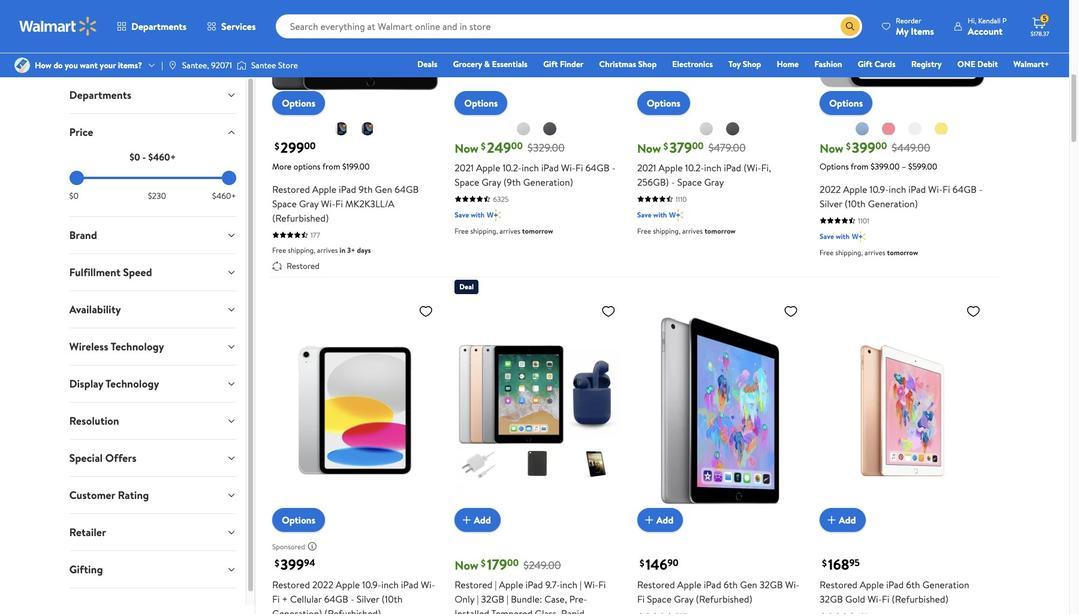 Task type: locate. For each thing, give the bounding box(es) containing it.
3 add from the left
[[839, 514, 856, 527]]

00 left $249.00
[[507, 557, 519, 570]]

| up installed
[[477, 593, 479, 607]]

399 inside now $ 399 00 $449.00 options from $399.00 – $599.00
[[852, 137, 876, 158]]

(10th
[[845, 197, 866, 210], [382, 593, 403, 607]]

10.2- for 379
[[685, 161, 704, 174]]

1 add from the left
[[474, 514, 491, 527]]

restored inside restored apple ipad 9th gen 64gb space gray wi-fi mk2k3ll/a (refurbished)
[[272, 183, 310, 196]]

arrives for $329.00
[[500, 226, 521, 236]]

1 vertical spatial (10th
[[382, 593, 403, 607]]

add up 179
[[474, 514, 491, 527]]

00 inside now $ 179 00 $249.00 restored | apple ipad 9.7-inch | wi-fi only | 32gb | bundle: case, pre- installed tempered glass, rap
[[507, 557, 519, 570]]

add to favorites list, restored | apple ipad 9.7-inch | wi-fi only | 32gb | bundle: case, pre-installed tempered glass, rapid charger, bluetooth/wireless airbuds by certified 2 day express image
[[601, 304, 616, 319]]

2021
[[455, 161, 474, 174], [637, 161, 657, 174]]

1 vertical spatial generation)
[[868, 197, 918, 210]]

1 horizontal spatial gen
[[740, 579, 758, 592]]

2021 inside now $ 379 00 $479.00 2021 apple 10.2-inch ipad (wi-fi, 256gb) - space gray
[[637, 161, 657, 174]]

options link for $449.00
[[820, 91, 873, 115]]

2 gift from the left
[[858, 58, 873, 70]]

space up 1110
[[678, 176, 702, 189]]

0 horizontal spatial free shipping, arrives tomorrow
[[455, 226, 553, 236]]

options link for $329.00
[[455, 91, 508, 115]]

$0 range field
[[69, 177, 236, 179]]

0 vertical spatial technology
[[111, 340, 164, 355]]

1 vertical spatial technology
[[106, 377, 159, 392]]

2 add to cart image from the left
[[825, 514, 839, 528]]

restored down 168 at the bottom right
[[820, 579, 858, 592]]

32gb for 168
[[820, 593, 843, 607]]

inch inside now $ 249 00 $329.00 2021 apple 10.2-inch ipad wi-fi 64gb - space gray (9th generation)
[[522, 161, 539, 174]]

0 horizontal spatial add button
[[455, 509, 501, 533]]

00 left $329.00
[[511, 139, 523, 152]]

399 down the blue image
[[852, 137, 876, 158]]

arrives left in
[[317, 245, 338, 255]]

00 inside now $ 379 00 $479.00 2021 apple 10.2-inch ipad (wi-fi, 256gb) - space gray
[[692, 139, 704, 152]]

3 add button from the left
[[820, 509, 866, 533]]

your
[[100, 59, 116, 71]]

santee,
[[182, 59, 209, 71]]

2022
[[820, 183, 841, 196], [312, 579, 334, 592]]

1 horizontal spatial save
[[637, 210, 652, 220]]

want
[[80, 59, 98, 71]]

10.2- up (9th
[[503, 161, 522, 174]]

silver inside restored 2022 apple 10.9-inch ipad wi- fi + cellular 64gb - silver (10th generation) (refurbished)
[[357, 593, 379, 607]]

64gb
[[586, 161, 610, 174], [395, 183, 419, 196], [953, 183, 977, 196], [324, 593, 348, 607]]

1 vertical spatial $460+
[[212, 190, 236, 202]]

2 horizontal spatial add button
[[820, 509, 866, 533]]

deal
[[460, 282, 474, 292]]

0 vertical spatial gen
[[375, 183, 392, 196]]

options link up the blue image
[[820, 91, 873, 115]]

shop right the christmas
[[638, 58, 657, 70]]

departments
[[131, 20, 187, 33], [69, 88, 131, 103]]

technology down wireless technology
[[106, 377, 159, 392]]

cellular
[[290, 593, 322, 607]]

arrives down 1110
[[682, 226, 703, 236]]

1 horizontal spatial gift
[[858, 58, 873, 70]]

00
[[304, 139, 316, 152], [511, 139, 523, 152], [692, 139, 704, 152], [876, 139, 887, 152], [507, 557, 519, 570]]

grocery & essentials link
[[448, 58, 533, 71]]

(10th inside restored 2022 apple 10.9-inch ipad wi- fi + cellular 64gb - silver (10th generation) (refurbished)
[[382, 593, 403, 607]]

retailer button
[[60, 515, 246, 551]]

now for 249
[[455, 140, 479, 156]]

(refurbished) inside restored 2022 apple 10.9-inch ipad wi- fi + cellular 64gb - silver (10th generation) (refurbished)
[[325, 608, 381, 615]]

gift left cards on the top of the page
[[858, 58, 873, 70]]

shipping, down 1110
[[653, 226, 681, 236]]

add button up 179
[[455, 509, 501, 533]]

1 vertical spatial gen
[[740, 579, 758, 592]]

add to cart image
[[642, 514, 657, 528], [825, 514, 839, 528]]

availability tab
[[60, 292, 246, 328]]

(refurbished) inside restored apple ipad 6th generation 32gb gold wi-fi (refurbished)
[[892, 593, 949, 607]]

1 horizontal spatial silver image
[[699, 122, 714, 136]]

in
[[340, 245, 346, 255]]

silver image up $329.00
[[517, 122, 531, 136]]

now inside now $ 399 00 $449.00 options from $399.00 – $599.00
[[820, 140, 844, 156]]

2 silver image from the left
[[699, 122, 714, 136]]

1 horizontal spatial space gray image
[[543, 122, 558, 136]]

1 vertical spatial walmart plus image
[[852, 231, 866, 243]]

0 horizontal spatial 2021
[[455, 161, 474, 174]]

| up the pre-
[[580, 579, 582, 592]]

restored 2022 apple 10.9-inch ipad wi-fi + cellular 64gb - silver (10th generation) (refurbished) image
[[272, 299, 438, 523]]

space left (9th
[[455, 176, 479, 189]]

restored apple ipad 9th gen 64gb space gray wi-fi mk2k3ll/a (refurbished) image
[[272, 0, 438, 105]]

1 gift from the left
[[543, 58, 558, 70]]

mk2k3ll/a
[[345, 197, 395, 210]]

apple inside now $ 379 00 $479.00 2021 apple 10.2-inch ipad (wi-fi, 256gb) - space gray
[[659, 161, 683, 174]]

free for $329.00
[[455, 226, 469, 236]]

add up 95
[[839, 514, 856, 527]]

1 vertical spatial 399
[[281, 555, 304, 575]]

2022 down now $ 399 00 $449.00 options from $399.00 – $599.00
[[820, 183, 841, 196]]

store
[[278, 59, 298, 71]]

gift for gift cards
[[858, 58, 873, 70]]

now for 179
[[455, 558, 479, 574]]

9th
[[359, 183, 373, 196]]

special
[[69, 451, 103, 466]]

2 horizontal spatial tomorrow
[[888, 248, 919, 258]]

space down more
[[272, 197, 297, 210]]

1 horizontal spatial 2021
[[637, 161, 657, 174]]

space gray image
[[361, 122, 375, 136], [543, 122, 558, 136], [726, 122, 740, 136]]

10.2- down 379
[[685, 161, 704, 174]]

2022 up 'cellular'
[[312, 579, 334, 592]]

1 horizontal spatial free shipping, arrives tomorrow
[[637, 226, 736, 236]]

0 horizontal spatial silver
[[357, 593, 379, 607]]

0 horizontal spatial 6th
[[724, 579, 738, 592]]

10.2- inside now $ 379 00 $479.00 2021 apple 10.2-inch ipad (wi-fi, 256gb) - space gray
[[685, 161, 704, 174]]

Search search field
[[276, 14, 863, 38]]

| up departments "tab"
[[161, 59, 163, 71]]

ipad
[[542, 161, 559, 174], [724, 161, 742, 174], [339, 183, 356, 196], [909, 183, 926, 196], [401, 579, 419, 592], [526, 579, 543, 592], [704, 579, 722, 592], [887, 579, 904, 592]]

1 space gray image from the left
[[361, 122, 375, 136]]

- inside 2022 apple 10.9-inch ipad wi-fi 64gb - silver (10th generation)
[[979, 183, 983, 196]]

shop right toy
[[743, 58, 762, 70]]

options link up sponsored
[[272, 509, 325, 533]]

walmart+ link
[[1009, 58, 1055, 71]]

restored
[[272, 183, 310, 196], [287, 260, 320, 272], [272, 579, 310, 592], [455, 579, 493, 592], [637, 579, 675, 592], [820, 579, 858, 592]]

1 vertical spatial 2022
[[312, 579, 334, 592]]

0 horizontal spatial walmart plus image
[[670, 209, 684, 221]]

1 horizontal spatial silver
[[820, 197, 843, 210]]

space gray image for $479.00
[[726, 122, 740, 136]]

1 2021 from the left
[[455, 161, 474, 174]]

0 vertical spatial walmart plus image
[[670, 209, 684, 221]]

add button for 168
[[820, 509, 866, 533]]

restored inside restored 2022 apple 10.9-inch ipad wi- fi + cellular 64gb - silver (10th generation) (refurbished)
[[272, 579, 310, 592]]

$460+
[[148, 151, 176, 164], [212, 190, 236, 202]]

fashion link
[[809, 58, 848, 71]]

clear search field text image
[[827, 21, 836, 31]]

1 horizontal spatial add to cart image
[[825, 514, 839, 528]]

silver image up $449.00
[[908, 122, 923, 136]]

gray down 90
[[674, 593, 694, 607]]

0 horizontal spatial 10.2-
[[503, 161, 522, 174]]

technology inside 'dropdown button'
[[111, 340, 164, 355]]

0 horizontal spatial $0
[[69, 190, 78, 202]]

2 space gray image from the left
[[543, 122, 558, 136]]

add up 90
[[657, 514, 674, 527]]

cards
[[875, 58, 896, 70]]

options link down &
[[455, 91, 508, 115]]

special offers
[[69, 451, 137, 466]]

santee, 92071
[[182, 59, 232, 71]]

0 horizontal spatial (10th
[[382, 593, 403, 607]]

1 vertical spatial 10.9-
[[362, 579, 382, 592]]

2 2021 from the left
[[637, 161, 657, 174]]

3 silver image from the left
[[908, 122, 923, 136]]

gen inside restored apple ipad 6th gen 32gb wi- fi space gray (refurbished)
[[740, 579, 758, 592]]

display technology tab
[[60, 366, 246, 403]]

shipping, down walmart plus image
[[471, 226, 498, 236]]

0 vertical spatial departments button
[[107, 12, 197, 41]]

deals
[[417, 58, 438, 70]]

tomorrow for 379
[[705, 226, 736, 236]]

1 horizontal spatial 10.2-
[[685, 161, 704, 174]]

2 horizontal spatial save with
[[820, 231, 850, 242]]

fi inside restored 2022 apple 10.9-inch ipad wi- fi + cellular 64gb - silver (10th generation) (refurbished)
[[272, 593, 280, 607]]

10.2- inside now $ 249 00 $329.00 2021 apple 10.2-inch ipad wi-fi 64gb - space gray (9th generation)
[[503, 161, 522, 174]]

now for 379
[[637, 140, 661, 156]]

account
[[968, 24, 1003, 37]]

3+
[[347, 245, 355, 255]]

ipad inside now $ 249 00 $329.00 2021 apple 10.2-inch ipad wi-fi 64gb - space gray (9th generation)
[[542, 161, 559, 174]]

ipad inside restored apple ipad 6th gen 32gb wi- fi space gray (refurbished)
[[704, 579, 722, 592]]

00 for 399
[[876, 139, 887, 152]]

0 vertical spatial (10th
[[845, 197, 866, 210]]

1 horizontal spatial $0
[[130, 151, 140, 164]]

options link for $479.00
[[637, 91, 690, 115]]

one
[[958, 58, 976, 70]]

deals link
[[412, 58, 443, 71]]

1 shop from the left
[[638, 58, 657, 70]]

$0 up "brand"
[[69, 190, 78, 202]]

00 left $479.00
[[692, 139, 704, 152]]

departments button up items?
[[107, 12, 197, 41]]

$0 up $0 range field
[[130, 151, 140, 164]]

2022 inside restored 2022 apple 10.9-inch ipad wi- fi + cellular 64gb - silver (10th generation) (refurbished)
[[312, 579, 334, 592]]

technology up display technology tab
[[111, 340, 164, 355]]

christmas shop
[[599, 58, 657, 70]]

0 vertical spatial generation)
[[523, 176, 573, 189]]

items?
[[118, 59, 142, 71]]

-
[[142, 151, 146, 164], [612, 161, 616, 174], [672, 176, 675, 189], [979, 183, 983, 196], [351, 593, 354, 607]]

1 horizontal spatial generation)
[[523, 176, 573, 189]]

restored apple ipad 6th generation 32gb gold wi-fi (refurbished)
[[820, 579, 970, 607]]

add to cart image for 146
[[642, 514, 657, 528]]

wi- inside restored apple ipad 6th gen 32gb wi- fi space gray (refurbished)
[[786, 579, 800, 592]]

64gb inside 2022 apple 10.9-inch ipad wi-fi 64gb - silver (10th generation)
[[953, 183, 977, 196]]

free shipping, arrives tomorrow for 249
[[455, 226, 553, 236]]

restored inside restored apple ipad 6th gen 32gb wi- fi space gray (refurbished)
[[637, 579, 675, 592]]

1 horizontal spatial with
[[654, 210, 667, 220]]

00 inside now $ 249 00 $329.00 2021 apple 10.2-inch ipad wi-fi 64gb - space gray (9th generation)
[[511, 139, 523, 152]]

options link down store
[[272, 91, 325, 115]]

options link
[[272, 91, 325, 115], [455, 91, 508, 115], [637, 91, 690, 115], [820, 91, 873, 115], [272, 509, 325, 533]]

from inside now $ 399 00 $449.00 options from $399.00 – $599.00
[[851, 161, 869, 173]]

shop inside christmas shop link
[[638, 58, 657, 70]]

silver image
[[517, 122, 531, 136], [699, 122, 714, 136], [908, 122, 923, 136]]

6th
[[724, 579, 738, 592], [906, 579, 921, 592]]

0 horizontal spatial from
[[323, 161, 340, 173]]

2 horizontal spatial free shipping, arrives tomorrow
[[820, 248, 919, 258]]

1 horizontal spatial from
[[851, 161, 869, 173]]

yellow image
[[935, 122, 949, 136]]

walmart plus image
[[487, 209, 501, 221]]

1 vertical spatial silver
[[357, 593, 379, 607]]

0 vertical spatial 399
[[852, 137, 876, 158]]

$0 for $0 - $460+
[[130, 151, 140, 164]]

space gray image up $329.00
[[543, 122, 558, 136]]

32gb inside restored apple ipad 6th gen 32gb wi- fi space gray (refurbished)
[[760, 579, 783, 592]]

add button up $ 168 95
[[820, 509, 866, 533]]

1 6th from the left
[[724, 579, 738, 592]]

$ inside now $ 249 00 $329.00 2021 apple 10.2-inch ipad wi-fi 64gb - space gray (9th generation)
[[481, 140, 486, 153]]

0 horizontal spatial gen
[[375, 183, 392, 196]]

$249.00
[[524, 558, 561, 573]]

0 vertical spatial silver
[[820, 197, 843, 210]]

options link for 399
[[272, 509, 325, 533]]

grocery
[[453, 58, 482, 70]]

inch inside 2022 apple 10.9-inch ipad wi-fi 64gb - silver (10th generation)
[[889, 183, 907, 196]]

display technology button
[[60, 366, 246, 403]]

home
[[777, 58, 799, 70]]

free shipping, arrives tomorrow down walmart plus image
[[455, 226, 553, 236]]

add button up $ 146 90
[[637, 509, 683, 533]]

0 horizontal spatial silver image
[[517, 122, 531, 136]]

0 vertical spatial $460+
[[148, 151, 176, 164]]

0 horizontal spatial with
[[471, 210, 485, 220]]

generation) inside 2022 apple 10.9-inch ipad wi-fi 64gb - silver (10th generation)
[[868, 197, 918, 210]]

registry
[[912, 58, 942, 70]]

$199.00
[[342, 161, 370, 173]]

fulfillment speed tab
[[60, 254, 246, 291]]

399 down sponsored
[[281, 555, 304, 575]]

options down &
[[464, 96, 498, 110]]

restored apple ipad 9th gen 64gb space gray wi-fi mk2k3ll/a (refurbished)
[[272, 183, 419, 225]]

1 add button from the left
[[455, 509, 501, 533]]

gen inside restored apple ipad 9th gen 64gb space gray wi-fi mk2k3ll/a (refurbished)
[[375, 183, 392, 196]]

 image
[[168, 61, 177, 70]]

10.9- inside 2022 apple 10.9-inch ipad wi-fi 64gb - silver (10th generation)
[[870, 183, 889, 196]]

restored inside restored apple ipad 6th generation 32gb gold wi-fi (refurbished)
[[820, 579, 858, 592]]

 image left how
[[14, 58, 30, 73]]

silver image up $479.00
[[699, 122, 714, 136]]

2 horizontal spatial add
[[839, 514, 856, 527]]

0 horizontal spatial space gray image
[[361, 122, 375, 136]]

10.2- for 249
[[503, 161, 522, 174]]

2 shop from the left
[[743, 58, 762, 70]]

$178.37
[[1031, 29, 1050, 38]]

2 6th from the left
[[906, 579, 921, 592]]

hi,
[[968, 15, 977, 25]]

0 horizontal spatial 399
[[281, 555, 304, 575]]

now inside now $ 249 00 $329.00 2021 apple 10.2-inch ipad wi-fi 64gb - space gray (9th generation)
[[455, 140, 479, 156]]

space gray image right silver image
[[361, 122, 375, 136]]

1 horizontal spatial 6th
[[906, 579, 921, 592]]

options left the $399.00 at the right top of the page
[[820, 161, 849, 173]]

2 horizontal spatial generation)
[[868, 197, 918, 210]]

now for 399
[[820, 140, 844, 156]]

free shipping, arrives tomorrow
[[455, 226, 553, 236], [637, 226, 736, 236], [820, 248, 919, 258]]

2021 apple 10.2-inch ipad wi-fi 64gb - space gray (9th generation) image
[[455, 0, 621, 105]]

bundle:
[[511, 593, 542, 607]]

0 vertical spatial $0
[[130, 151, 140, 164]]

inch inside now $ 179 00 $249.00 restored | apple ipad 9.7-inch | wi-fi only | 32gb | bundle: case, pre- installed tempered glass, rap
[[560, 579, 578, 592]]

2 vertical spatial generation)
[[272, 608, 322, 615]]

walmart image
[[19, 17, 97, 36]]

electronics link
[[667, 58, 719, 71]]

apple inside restored apple ipad 9th gen 64gb space gray wi-fi mk2k3ll/a (refurbished)
[[312, 183, 337, 196]]

00 down pink icon
[[876, 139, 887, 152]]

fi inside restored apple ipad 9th gen 64gb space gray wi-fi mk2k3ll/a (refurbished)
[[335, 197, 343, 210]]

add button
[[455, 509, 501, 533], [637, 509, 683, 533], [820, 509, 866, 533]]

2 from from the left
[[851, 161, 869, 173]]

customer rating tab
[[60, 477, 246, 514]]

1 vertical spatial $0
[[69, 190, 78, 202]]

special offers tab
[[60, 440, 246, 477]]

walmart plus image
[[670, 209, 684, 221], [852, 231, 866, 243]]

technology for wireless technology
[[111, 340, 164, 355]]

 image right 92071
[[237, 59, 246, 71]]

1 horizontal spatial tomorrow
[[705, 226, 736, 236]]

now inside now $ 379 00 $479.00 2021 apple 10.2-inch ipad (wi-fi, 256gb) - space gray
[[637, 140, 661, 156]]

Walmart Site-Wide search field
[[276, 14, 863, 38]]

brand tab
[[60, 217, 246, 254]]

wi- inside now $ 249 00 $329.00 2021 apple 10.2-inch ipad wi-fi 64gb - space gray (9th generation)
[[561, 161, 576, 174]]

6th inside restored apple ipad 6th generation 32gb gold wi-fi (refurbished)
[[906, 579, 921, 592]]

&
[[484, 58, 490, 70]]

2 horizontal spatial space gray image
[[726, 122, 740, 136]]

1 silver image from the left
[[517, 122, 531, 136]]

departments down your
[[69, 88, 131, 103]]

add to cart image up 146
[[642, 514, 657, 528]]

0 horizontal spatial shop
[[638, 58, 657, 70]]

ipad inside 2022 apple 10.9-inch ipad wi-fi 64gb - silver (10th generation)
[[909, 183, 926, 196]]

services
[[221, 20, 256, 33]]

gen
[[375, 183, 392, 196], [740, 579, 758, 592]]

with for 379
[[654, 210, 667, 220]]

arrives for 299
[[317, 245, 338, 255]]

space down $ 146 90
[[647, 593, 672, 607]]

0 horizontal spatial add
[[474, 514, 491, 527]]

gold
[[846, 593, 866, 607]]

|
[[161, 59, 163, 71], [495, 579, 497, 592], [580, 579, 582, 592], [477, 593, 479, 607], [507, 593, 509, 607]]

0 vertical spatial 10.9-
[[870, 183, 889, 196]]

kendall
[[979, 15, 1001, 25]]

restored for restored apple ipad 6th gen 32gb wi- fi space gray (refurbished)
[[637, 579, 675, 592]]

0 horizontal spatial save
[[455, 210, 469, 220]]

00 for 249
[[511, 139, 523, 152]]

restored up only at the left bottom of page
[[455, 579, 493, 592]]

home link
[[772, 58, 805, 71]]

2 10.2- from the left
[[685, 161, 704, 174]]

1 horizontal spatial walmart plus image
[[852, 231, 866, 243]]

gray down $479.00
[[704, 176, 724, 189]]

restored up + in the left bottom of the page
[[272, 579, 310, 592]]

restored apple ipad 6th generation 32gb gold wi-fi (refurbished) image
[[820, 299, 986, 523]]

add for 168
[[839, 514, 856, 527]]

1 horizontal spatial save with
[[637, 210, 667, 220]]

 image
[[14, 58, 30, 73], [237, 59, 246, 71]]

free for $479.00
[[637, 226, 651, 236]]

departments tab
[[60, 77, 246, 113]]

gray up 177 in the top of the page
[[299, 197, 319, 210]]

ipad inside restored apple ipad 9th gen 64gb space gray wi-fi mk2k3ll/a (refurbished)
[[339, 183, 356, 196]]

walmart plus image down 1110
[[670, 209, 684, 221]]

from right options
[[323, 161, 340, 173]]

departments inside departments "tab"
[[69, 88, 131, 103]]

3 space gray image from the left
[[726, 122, 740, 136]]

resolution tab
[[60, 403, 246, 440]]

shop inside 'toy shop' link
[[743, 58, 762, 70]]

essentials
[[492, 58, 528, 70]]

1 horizontal spatial 399
[[852, 137, 876, 158]]

one debit link
[[952, 58, 1004, 71]]

$ 399 94
[[275, 555, 316, 575]]

apple inside restored apple ipad 6th generation 32gb gold wi-fi (refurbished)
[[860, 579, 884, 592]]

1 vertical spatial departments button
[[60, 77, 246, 113]]

generation) down 'cellular'
[[272, 608, 322, 615]]

00 up options
[[304, 139, 316, 152]]

0 horizontal spatial gift
[[543, 58, 558, 70]]

0 horizontal spatial  image
[[14, 58, 30, 73]]

save with
[[455, 210, 485, 220], [637, 210, 667, 220], [820, 231, 850, 242]]

shipping, down 177 in the top of the page
[[288, 245, 316, 255]]

gift
[[543, 58, 558, 70], [858, 58, 873, 70]]

1 horizontal spatial add
[[657, 514, 674, 527]]

generation)
[[523, 176, 573, 189], [868, 197, 918, 210], [272, 608, 322, 615]]

add to favorites list, restored 2022 apple 10.9-inch ipad wi-fi + cellular 64gb - silver (10th generation) (refurbished) image
[[419, 304, 433, 319]]

options up sponsored
[[282, 514, 316, 527]]

restored down 146
[[637, 579, 675, 592]]

0 horizontal spatial 32gb
[[481, 593, 505, 607]]

generation) up the 1101
[[868, 197, 918, 210]]

1 horizontal spatial 32gb
[[760, 579, 783, 592]]

2022 apple 10.9-inch ipad wi-fi 64gb - silver (10th generation) image
[[820, 0, 986, 105]]

space gray image for $329.00
[[543, 122, 558, 136]]

32gb
[[760, 579, 783, 592], [481, 593, 505, 607], [820, 593, 843, 607]]

2 horizontal spatial silver image
[[908, 122, 923, 136]]

free shipping, arrives tomorrow down 1110
[[637, 226, 736, 236]]

2 add button from the left
[[637, 509, 683, 533]]

christmas
[[599, 58, 636, 70]]

departments button up price dropdown button
[[60, 77, 246, 113]]

free for 299
[[272, 245, 286, 255]]

gray inside now $ 249 00 $329.00 2021 apple 10.2-inch ipad wi-fi 64gb - space gray (9th generation)
[[482, 176, 501, 189]]

0 horizontal spatial 2022
[[312, 579, 334, 592]]

$ 168 95
[[822, 555, 860, 575]]

space inside now $ 249 00 $329.00 2021 apple 10.2-inch ipad wi-fi 64gb - space gray (9th generation)
[[455, 176, 479, 189]]

options
[[294, 161, 321, 173]]

00 inside now $ 399 00 $449.00 options from $399.00 – $599.00
[[876, 139, 887, 152]]

1 10.2- from the left
[[503, 161, 522, 174]]

gift left the finder
[[543, 58, 558, 70]]

restored down free shipping, arrives in 3+ days
[[287, 260, 320, 272]]

2 horizontal spatial save
[[820, 231, 834, 242]]

restored down more
[[272, 183, 310, 196]]

1 horizontal spatial add button
[[637, 509, 683, 533]]

arrives
[[500, 226, 521, 236], [682, 226, 703, 236], [317, 245, 338, 255], [865, 248, 886, 258]]

options up 379
[[647, 96, 681, 110]]

0 horizontal spatial save with
[[455, 210, 485, 220]]

now
[[455, 140, 479, 156], [637, 140, 661, 156], [820, 140, 844, 156], [455, 558, 479, 574]]

ipad inside now $ 179 00 $249.00 restored | apple ipad 9.7-inch | wi-fi only | 32gb | bundle: case, pre- installed tempered glass, rap
[[526, 579, 543, 592]]

options link up 379
[[637, 91, 690, 115]]

0 horizontal spatial 10.9-
[[362, 579, 382, 592]]

departments up items?
[[131, 20, 187, 33]]

gray up 6325
[[482, 176, 501, 189]]

apple inside 2022 apple 10.9-inch ipad wi-fi 64gb - silver (10th generation)
[[843, 183, 868, 196]]

32gb inside restored apple ipad 6th generation 32gb gold wi-fi (refurbished)
[[820, 593, 843, 607]]

1 horizontal spatial 10.9-
[[870, 183, 889, 196]]

free shipping, arrives tomorrow down the 1101
[[820, 248, 919, 258]]

1 horizontal spatial (10th
[[845, 197, 866, 210]]

1 horizontal spatial $460+
[[212, 190, 236, 202]]

$
[[275, 140, 279, 153], [481, 140, 486, 153], [664, 140, 669, 153], [846, 140, 851, 153], [275, 558, 279, 571], [481, 558, 486, 571], [640, 558, 645, 571], [822, 558, 827, 571]]

(refurbished) inside restored apple ipad 9th gen 64gb space gray wi-fi mk2k3ll/a (refurbished)
[[272, 212, 329, 225]]

gen for (refurbished)
[[740, 579, 758, 592]]

1 vertical spatial departments
[[69, 88, 131, 103]]

apple inside now $ 179 00 $249.00 restored | apple ipad 9.7-inch | wi-fi only | 32gb | bundle: case, pre- installed tempered glass, rap
[[499, 579, 523, 592]]

(9th
[[504, 176, 521, 189]]

$599.00
[[909, 161, 938, 173]]

2 add from the left
[[657, 514, 674, 527]]

0 horizontal spatial generation)
[[272, 608, 322, 615]]

from left the $399.00 at the right top of the page
[[851, 161, 869, 173]]

1 add to cart image from the left
[[642, 514, 657, 528]]

0 horizontal spatial $460+
[[148, 151, 176, 164]]

0 vertical spatial 2022
[[820, 183, 841, 196]]

1 horizontal spatial shop
[[743, 58, 762, 70]]

arrives down walmart plus image
[[500, 226, 521, 236]]

6325
[[493, 194, 509, 204]]

brand button
[[60, 217, 246, 254]]

space inside restored apple ipad 9th gen 64gb space gray wi-fi mk2k3ll/a (refurbished)
[[272, 197, 297, 210]]

options for $479.00
[[647, 96, 681, 110]]

options down store
[[282, 96, 316, 110]]

tomorrow for 249
[[522, 226, 553, 236]]

0 horizontal spatial add to cart image
[[642, 514, 657, 528]]

(10th inside 2022 apple 10.9-inch ipad wi-fi 64gb - silver (10th generation)
[[845, 197, 866, 210]]

pink image
[[882, 122, 896, 136]]

2021 inside now $ 249 00 $329.00 2021 apple 10.2-inch ipad wi-fi 64gb - space gray (9th generation)
[[455, 161, 474, 174]]

$ inside now $ 379 00 $479.00 2021 apple 10.2-inch ipad (wi-fi, 256gb) - space gray
[[664, 140, 669, 153]]

inch inside restored 2022 apple 10.9-inch ipad wi- fi + cellular 64gb - silver (10th generation) (refurbished)
[[382, 579, 399, 592]]

from
[[323, 161, 340, 173], [851, 161, 869, 173]]

1 horizontal spatial 2022
[[820, 183, 841, 196]]

0 horizontal spatial tomorrow
[[522, 226, 553, 236]]

now inside now $ 179 00 $249.00 restored | apple ipad 9.7-inch | wi-fi only | 32gb | bundle: case, pre- installed tempered glass, rap
[[455, 558, 479, 574]]

space gray image up $479.00
[[726, 122, 740, 136]]

1 horizontal spatial  image
[[237, 59, 246, 71]]

generation) down $329.00
[[523, 176, 573, 189]]

2 horizontal spatial 32gb
[[820, 593, 843, 607]]

add to cart image up 168 at the bottom right
[[825, 514, 839, 528]]

walmart plus image down the 1101
[[852, 231, 866, 243]]

options up the blue image
[[830, 96, 863, 110]]

space inside restored apple ipad 6th gen 32gb wi- fi space gray (refurbished)
[[647, 593, 672, 607]]

64gb inside restored 2022 apple 10.9-inch ipad wi- fi + cellular 64gb - silver (10th generation) (refurbished)
[[324, 593, 348, 607]]



Task type: vqa. For each thing, say whether or not it's contained in the screenshot.
VIDEO GAMES list item
no



Task type: describe. For each thing, give the bounding box(es) containing it.
ad disclaimer and feedback image
[[308, 542, 317, 552]]

6th for 168
[[906, 579, 921, 592]]

299
[[281, 137, 304, 158]]

fulfillment speed button
[[60, 254, 246, 291]]

gifting tab
[[60, 552, 246, 588]]

how
[[35, 59, 51, 71]]

toy
[[729, 58, 741, 70]]

apple inside now $ 249 00 $329.00 2021 apple 10.2-inch ipad wi-fi 64gb - space gray (9th generation)
[[476, 161, 500, 174]]

save with for 249
[[455, 210, 485, 220]]

gift cards
[[858, 58, 896, 70]]

save with for 379
[[637, 210, 667, 220]]

94
[[304, 557, 316, 570]]

arrives down the 1101
[[865, 248, 886, 258]]

space inside now $ 379 00 $479.00 2021 apple 10.2-inch ipad (wi-fi, 256gb) - space gray
[[678, 176, 702, 189]]

1 from from the left
[[323, 161, 340, 173]]

fi inside now $ 249 00 $329.00 2021 apple 10.2-inch ipad wi-fi 64gb - space gray (9th generation)
[[576, 161, 583, 174]]

2 horizontal spatial with
[[836, 231, 850, 242]]

add for 146
[[657, 514, 674, 527]]

fi inside restored apple ipad 6th gen 32gb wi- fi space gray (refurbished)
[[637, 593, 645, 607]]

santee
[[251, 59, 276, 71]]

now $ 379 00 $479.00 2021 apple 10.2-inch ipad (wi-fi, 256gb) - space gray
[[637, 137, 771, 189]]

32gb inside now $ 179 00 $249.00 restored | apple ipad 9.7-inch | wi-fi only | 32gb | bundle: case, pre- installed tempered glass, rap
[[481, 593, 505, 607]]

tempered
[[492, 608, 533, 615]]

90
[[668, 557, 679, 570]]

customer
[[69, 488, 115, 503]]

(wi-
[[744, 161, 762, 174]]

installed
[[455, 608, 490, 615]]

brand
[[69, 228, 97, 243]]

customer rating
[[69, 488, 149, 503]]

restored for restored 2022 apple 10.9-inch ipad wi- fi + cellular 64gb - silver (10th generation) (refurbished)
[[272, 579, 310, 592]]

$ inside $ 168 95
[[822, 558, 827, 571]]

| up tempered
[[507, 593, 509, 607]]

fi inside restored apple ipad 6th generation 32gb gold wi-fi (refurbished)
[[882, 593, 890, 607]]

32gb for 146
[[760, 579, 783, 592]]

$230
[[148, 190, 166, 202]]

toy shop link
[[723, 58, 767, 71]]

1110
[[676, 194, 687, 204]]

2022 apple 10.9-inch ipad wi-fi 64gb - silver (10th generation)
[[820, 183, 983, 210]]

2022 inside 2022 apple 10.9-inch ipad wi-fi 64gb - silver (10th generation)
[[820, 183, 841, 196]]

ipad inside restored apple ipad 6th generation 32gb gold wi-fi (refurbished)
[[887, 579, 904, 592]]

search icon image
[[846, 22, 855, 31]]

10.9- inside restored 2022 apple 10.9-inch ipad wi- fi + cellular 64gb - silver (10th generation) (refurbished)
[[362, 579, 382, 592]]

gen for mk2k3ll/a
[[375, 183, 392, 196]]

save for 379
[[637, 210, 652, 220]]

free shipping, arrives tomorrow for 379
[[637, 226, 736, 236]]

add to favorites list, restored apple ipad 6th generation 32gb gold wi-fi (refurbished) image
[[967, 304, 981, 319]]

$ inside now $ 399 00 $449.00 options from $399.00 – $599.00
[[846, 140, 851, 153]]

379
[[670, 137, 692, 158]]

64gb inside restored apple ipad 9th gen 64gb space gray wi-fi mk2k3ll/a (refurbished)
[[395, 183, 419, 196]]

retailer
[[69, 525, 106, 540]]

shop for toy shop
[[743, 58, 762, 70]]

blue image
[[856, 122, 870, 136]]

generation) inside now $ 249 00 $329.00 2021 apple 10.2-inch ipad wi-fi 64gb - space gray (9th generation)
[[523, 176, 573, 189]]

silver image for 379
[[699, 122, 714, 136]]

items
[[911, 24, 935, 37]]

fi inside 2022 apple 10.9-inch ipad wi-fi 64gb - silver (10th generation)
[[943, 183, 951, 196]]

gray inside now $ 379 00 $479.00 2021 apple 10.2-inch ipad (wi-fi, 256gb) - space gray
[[704, 176, 724, 189]]

shipping, down the 1101
[[836, 248, 863, 258]]

rating
[[118, 488, 149, 503]]

restored for restored
[[287, 260, 320, 272]]

gifting
[[69, 563, 103, 578]]

shipping, for $329.00
[[471, 226, 498, 236]]

shipping, for 299
[[288, 245, 316, 255]]

ipad inside now $ 379 00 $479.00 2021 apple 10.2-inch ipad (wi-fi, 256gb) - space gray
[[724, 161, 742, 174]]

now $ 399 00 $449.00 options from $399.00 – $599.00
[[820, 137, 938, 173]]

fi inside now $ 179 00 $249.00 restored | apple ipad 9.7-inch | wi-fi only | 32gb | bundle: case, pre- installed tempered glass, rap
[[599, 579, 606, 592]]

 image for how do you want your items?
[[14, 58, 30, 73]]

more
[[272, 161, 292, 173]]

you
[[65, 59, 78, 71]]

apple inside restored 2022 apple 10.9-inch ipad wi- fi + cellular 64gb - silver (10th generation) (refurbished)
[[336, 579, 360, 592]]

space gray image for 299
[[361, 122, 375, 136]]

add to favorites list, restored apple ipad 6th gen 32gb wi-fi space gray (refurbished) image
[[784, 304, 798, 319]]

inch inside now $ 379 00 $479.00 2021 apple 10.2-inch ipad (wi-fi, 256gb) - space gray
[[704, 161, 722, 174]]

customer rating button
[[60, 477, 246, 514]]

$399.00
[[871, 161, 900, 173]]

2021 apple 10.2-inch ipad (wi-fi, 256gb) - space gray image
[[637, 0, 803, 105]]

shipping, for $479.00
[[653, 226, 681, 236]]

5 $178.37
[[1031, 13, 1050, 38]]

glass,
[[535, 608, 559, 615]]

arrives for $479.00
[[682, 226, 703, 236]]

electronics
[[673, 58, 713, 70]]

–
[[902, 161, 907, 173]]

hi, kendall p account
[[968, 15, 1007, 37]]

speed
[[123, 265, 152, 280]]

00 for 379
[[692, 139, 704, 152]]

grocery & essentials
[[453, 58, 528, 70]]

price tab
[[60, 114, 246, 151]]

options for 399
[[282, 514, 316, 527]]

toy shop
[[729, 58, 762, 70]]

price button
[[60, 114, 246, 151]]

santee store
[[251, 59, 298, 71]]

95
[[850, 557, 860, 570]]

now $ 179 00 $249.00 restored | apple ipad 9.7-inch | wi-fi only | 32gb | bundle: case, pre- installed tempered glass, rap
[[455, 555, 619, 615]]

wi- inside restored apple ipad 6th generation 32gb gold wi-fi (refurbished)
[[868, 593, 882, 607]]

options for $449.00
[[830, 96, 863, 110]]

0 vertical spatial departments
[[131, 20, 187, 33]]

availability button
[[60, 292, 246, 328]]

only
[[455, 593, 475, 607]]

2021 for 249
[[455, 161, 474, 174]]

wireless technology tab
[[60, 329, 246, 365]]

more options from $199.00
[[272, 161, 370, 173]]

free shipping, arrives in 3+ days
[[272, 245, 371, 255]]

options for 299
[[282, 96, 316, 110]]

fulfillment
[[69, 265, 121, 280]]

 image for santee store
[[237, 59, 246, 71]]

case,
[[545, 593, 567, 607]]

save for 249
[[455, 210, 469, 220]]

wi- inside restored apple ipad 9th gen 64gb space gray wi-fi mk2k3ll/a (refurbished)
[[321, 197, 336, 210]]

shop for christmas shop
[[638, 58, 657, 70]]

168
[[828, 555, 850, 575]]

gift finder link
[[538, 58, 589, 71]]

wireless
[[69, 340, 108, 355]]

wireless technology
[[69, 340, 164, 355]]

options link for 299
[[272, 91, 325, 115]]

gray inside restored apple ipad 9th gen 64gb space gray wi-fi mk2k3ll/a (refurbished)
[[299, 197, 319, 210]]

with for 249
[[471, 210, 485, 220]]

options inside now $ 399 00 $449.00 options from $399.00 – $599.00
[[820, 161, 849, 173]]

resolution
[[69, 414, 119, 429]]

restored | apple ipad 9.7-inch | wi-fi only | 32gb | bundle: case, pre-installed tempered glass, rapid charger, bluetooth/wireless airbuds by certified 2 day express image
[[455, 299, 621, 523]]

$ inside $ 399 94
[[275, 558, 279, 571]]

sponsored
[[272, 542, 305, 552]]

00 for 179
[[507, 557, 519, 570]]

wi- inside restored 2022 apple 10.9-inch ipad wi- fi + cellular 64gb - silver (10th generation) (refurbished)
[[421, 579, 435, 592]]

technology for display technology
[[106, 377, 159, 392]]

$ inside now $ 179 00 $249.00 restored | apple ipad 9.7-inch | wi-fi only | 32gb | bundle: case, pre- installed tempered glass, rap
[[481, 558, 486, 571]]

2021 for 379
[[637, 161, 657, 174]]

days
[[357, 245, 371, 255]]

00 inside '$ 299 00'
[[304, 139, 316, 152]]

- inside now $ 379 00 $479.00 2021 apple 10.2-inch ipad (wi-fi, 256gb) - space gray
[[672, 176, 675, 189]]

wi- inside now $ 179 00 $249.00 restored | apple ipad 9.7-inch | wi-fi only | 32gb | bundle: case, pre- installed tempered glass, rap
[[584, 579, 599, 592]]

restored for restored apple ipad 6th generation 32gb gold wi-fi (refurbished)
[[820, 579, 858, 592]]

silver inside 2022 apple 10.9-inch ipad wi-fi 64gb - silver (10th generation)
[[820, 197, 843, 210]]

restored for restored apple ipad 9th gen 64gb space gray wi-fi mk2k3ll/a (refurbished)
[[272, 183, 310, 196]]

services button
[[197, 12, 266, 41]]

$ inside $ 146 90
[[640, 558, 645, 571]]

add to cart image
[[460, 514, 474, 528]]

$0 - $460+
[[130, 151, 176, 164]]

6th for 146
[[724, 579, 738, 592]]

$460 range field
[[69, 177, 236, 179]]

(refurbished) inside restored apple ipad 6th gen 32gb wi- fi space gray (refurbished)
[[696, 593, 753, 607]]

options for $329.00
[[464, 96, 498, 110]]

p
[[1003, 15, 1007, 25]]

silver image
[[334, 122, 349, 136]]

gifting button
[[60, 552, 246, 588]]

now $ 249 00 $329.00 2021 apple 10.2-inch ipad wi-fi 64gb - space gray (9th generation)
[[455, 137, 616, 189]]

restored inside now $ 179 00 $249.00 restored | apple ipad 9.7-inch | wi-fi only | 32gb | bundle: case, pre- installed tempered glass, rap
[[455, 579, 493, 592]]

generation) inside restored 2022 apple 10.9-inch ipad wi- fi + cellular 64gb - silver (10th generation) (refurbished)
[[272, 608, 322, 615]]

add button for 146
[[637, 509, 683, 533]]

wi- inside 2022 apple 10.9-inch ipad wi-fi 64gb - silver (10th generation)
[[929, 183, 943, 196]]

add to cart image for 168
[[825, 514, 839, 528]]

retailer tab
[[60, 515, 246, 551]]

- inside now $ 249 00 $329.00 2021 apple 10.2-inch ipad wi-fi 64gb - space gray (9th generation)
[[612, 161, 616, 174]]

$ inside '$ 299 00'
[[275, 140, 279, 153]]

restored 2022 apple 10.9-inch ipad wi- fi + cellular 64gb - silver (10th generation) (refurbished)
[[272, 579, 435, 615]]

pre-
[[570, 593, 587, 607]]

- inside restored 2022 apple 10.9-inch ipad wi- fi + cellular 64gb - silver (10th generation) (refurbished)
[[351, 593, 354, 607]]

restored apple ipad 6th gen 32gb wi-fi space gray (refurbished) image
[[637, 299, 803, 523]]

display technology
[[69, 377, 159, 392]]

apple inside restored apple ipad 6th gen 32gb wi- fi space gray (refurbished)
[[678, 579, 702, 592]]

5
[[1043, 13, 1047, 24]]

ipad inside restored 2022 apple 10.9-inch ipad wi- fi + cellular 64gb - silver (10th generation) (refurbished)
[[401, 579, 419, 592]]

special offers button
[[60, 440, 246, 477]]

$0 for $0
[[69, 190, 78, 202]]

restored apple ipad 6th gen 32gb wi- fi space gray (refurbished)
[[637, 579, 800, 607]]

| down 179
[[495, 579, 497, 592]]

177
[[311, 230, 320, 240]]

walmart+
[[1014, 58, 1050, 70]]

gift for gift finder
[[543, 58, 558, 70]]

do
[[53, 59, 63, 71]]

92071
[[211, 59, 232, 71]]

gray inside restored apple ipad 6th gen 32gb wi- fi space gray (refurbished)
[[674, 593, 694, 607]]

fashion
[[815, 58, 843, 70]]

display
[[69, 377, 103, 392]]

resolution button
[[60, 403, 246, 440]]

silver image for 249
[[517, 122, 531, 136]]

$449.00
[[892, 141, 931, 156]]

64gb inside now $ 249 00 $329.00 2021 apple 10.2-inch ipad wi-fi 64gb - space gray (9th generation)
[[586, 161, 610, 174]]



